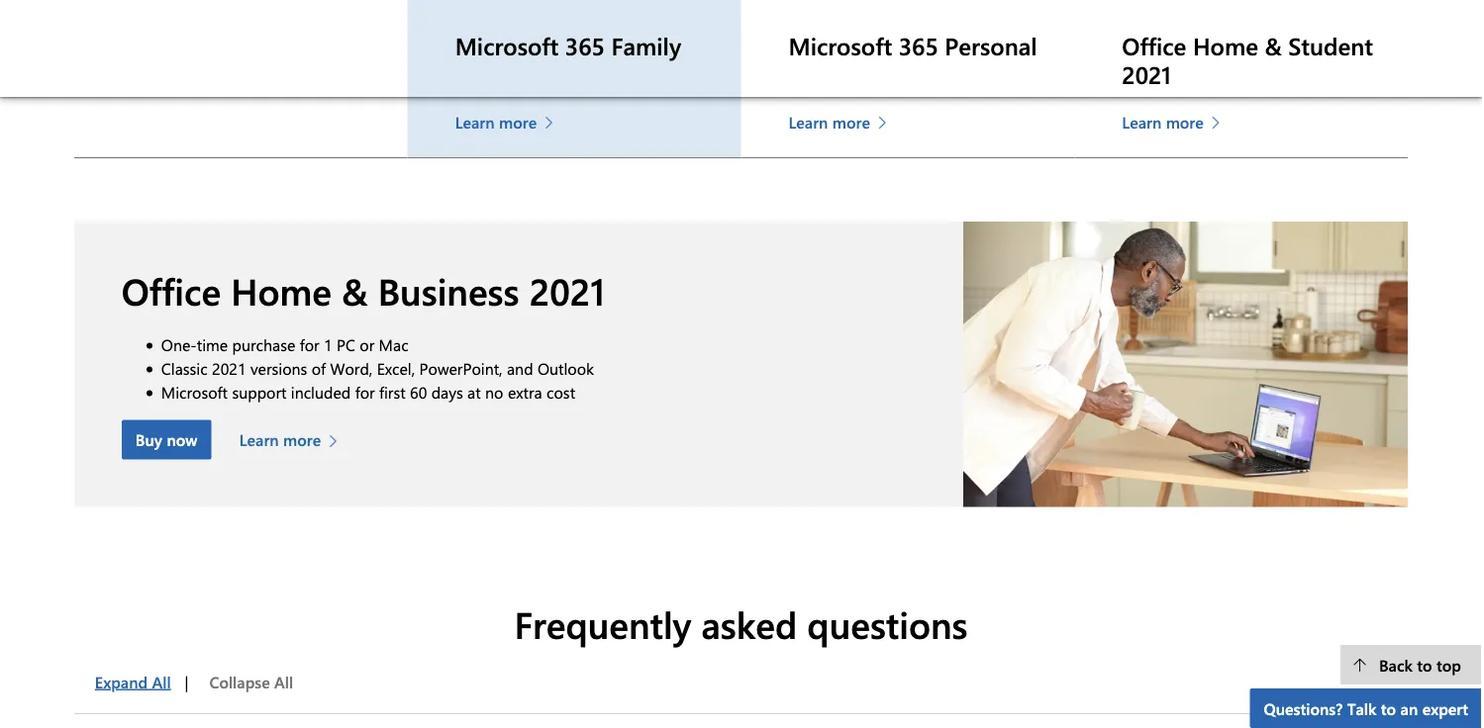 Task type: locate. For each thing, give the bounding box(es) containing it.
buy now
[[136, 430, 197, 451]]

office for office home & student 2021
[[1122, 30, 1187, 61]]

2021 inside office home & student 2021
[[1122, 58, 1171, 90]]

all inside 'button'
[[274, 672, 293, 693]]

2 all from the left
[[274, 672, 293, 693]]

excel,
[[377, 358, 415, 380]]

support
[[232, 382, 287, 403]]

0 horizontal spatial 2021
[[212, 358, 246, 380]]

office
[[1122, 30, 1187, 61], [122, 267, 221, 316]]

1 horizontal spatial home
[[1193, 30, 1258, 61]]

1 horizontal spatial all
[[274, 672, 293, 693]]

asked
[[702, 600, 797, 649]]

home for business
[[231, 267, 332, 316]]

more down office home & student 2021
[[1166, 111, 1204, 133]]

1 vertical spatial office
[[122, 267, 221, 316]]

more down microsoft 365 family in the top of the page
[[499, 111, 537, 133]]

1 vertical spatial &
[[342, 267, 368, 316]]

days
[[431, 382, 463, 403]]

1 vertical spatial to
[[1381, 698, 1396, 719]]

an
[[1401, 698, 1418, 719]]

learn more
[[455, 111, 537, 133], [789, 111, 870, 133], [1122, 111, 1204, 133], [239, 430, 321, 451]]

to inside "link"
[[1417, 654, 1432, 676]]

2021
[[1122, 58, 1171, 90], [529, 267, 605, 316], [212, 358, 246, 380]]

included
[[291, 382, 351, 403]]

0 vertical spatial home
[[1193, 30, 1258, 61]]

office inside office home & student 2021
[[1122, 30, 1187, 61]]

of
[[312, 358, 326, 380]]

and
[[507, 358, 533, 380]]

student
[[1288, 30, 1373, 61]]

microsoft 365 personal
[[789, 30, 1037, 61]]

2 horizontal spatial 2021
[[1122, 58, 1171, 90]]

questions? talk to an expert
[[1264, 698, 1468, 719]]

0 vertical spatial &
[[1265, 30, 1282, 61]]

&
[[1265, 30, 1282, 61], [342, 267, 368, 316]]

collapse all button
[[189, 663, 307, 702]]

1 horizontal spatial &
[[1265, 30, 1282, 61]]

powerpoint,
[[419, 358, 503, 380]]

for left 1
[[300, 335, 319, 356]]

office for office home & business 2021
[[122, 267, 221, 316]]

1 vertical spatial home
[[231, 267, 332, 316]]

1 horizontal spatial for
[[355, 382, 375, 403]]

to
[[1417, 654, 1432, 676], [1381, 698, 1396, 719]]

purchase
[[232, 335, 295, 356]]

back
[[1379, 654, 1413, 676]]

& for student
[[1265, 30, 1282, 61]]

0 horizontal spatial for
[[300, 335, 319, 356]]

365 left 'family'
[[565, 30, 605, 61]]

home
[[1193, 30, 1258, 61], [231, 267, 332, 316]]

more down microsoft 365 personal
[[833, 111, 870, 133]]

1 horizontal spatial 365
[[899, 30, 938, 61]]

1 horizontal spatial office
[[1122, 30, 1187, 61]]

0 horizontal spatial home
[[231, 267, 332, 316]]

more down included
[[283, 430, 321, 451]]

0 vertical spatial for
[[300, 335, 319, 356]]

more
[[499, 111, 537, 133], [833, 111, 870, 133], [1166, 111, 1204, 133], [283, 430, 321, 451]]

1 horizontal spatial 2021
[[529, 267, 605, 316]]

learn
[[455, 111, 495, 133], [789, 111, 828, 133], [1122, 111, 1162, 133], [239, 430, 279, 451]]

now
[[167, 430, 197, 451]]

group
[[74, 663, 307, 702]]

& up pc
[[342, 267, 368, 316]]

office home & business 2021
[[122, 267, 605, 316]]

buy now link
[[122, 421, 211, 460]]

0 horizontal spatial to
[[1381, 698, 1396, 719]]

0 horizontal spatial microsoft
[[161, 382, 228, 403]]

microsoft inside one-time purchase for 1 pc or mac classic 2021 versions of word, excel, powerpoint, and outlook microsoft support included for first 60 days at no extra cost
[[161, 382, 228, 403]]

365
[[565, 30, 605, 61], [899, 30, 938, 61]]

questions
[[807, 600, 968, 649]]

expert
[[1423, 698, 1468, 719]]

0 horizontal spatial office
[[122, 267, 221, 316]]

microsoft for microsoft 365 personal
[[789, 30, 892, 61]]

for down word,
[[355, 382, 375, 403]]

0 horizontal spatial &
[[342, 267, 368, 316]]

to left an
[[1381, 698, 1396, 719]]

1 horizontal spatial to
[[1417, 654, 1432, 676]]

0 vertical spatial to
[[1417, 654, 1432, 676]]

microsoft for microsoft 365 family
[[455, 30, 559, 61]]

to left top
[[1417, 654, 1432, 676]]

0 vertical spatial office
[[1122, 30, 1187, 61]]

& inside office home & student 2021
[[1265, 30, 1282, 61]]

home inside office home & student 2021
[[1193, 30, 1258, 61]]

all inside button
[[152, 672, 171, 693]]

1 horizontal spatial microsoft
[[455, 30, 559, 61]]

all
[[152, 672, 171, 693], [274, 672, 293, 693]]

frequently asked questions
[[514, 600, 968, 649]]

microsoft
[[455, 30, 559, 61], [789, 30, 892, 61], [161, 382, 228, 403]]

0 horizontal spatial 365
[[565, 30, 605, 61]]

2 horizontal spatial microsoft
[[789, 30, 892, 61]]

a person uses microsoft teams on a surface device. image
[[963, 222, 1408, 508]]

pc
[[337, 335, 355, 356]]

& left student
[[1265, 30, 1282, 61]]

1 all from the left
[[152, 672, 171, 693]]

2 365 from the left
[[899, 30, 938, 61]]

1 vertical spatial 2021
[[529, 267, 605, 316]]

all left | on the bottom of page
[[152, 672, 171, 693]]

expand all
[[95, 672, 171, 693]]

learn more link
[[455, 110, 564, 134], [789, 110, 897, 134], [1122, 110, 1231, 134], [239, 421, 348, 460]]

365 left personal
[[899, 30, 938, 61]]

& for business
[[342, 267, 368, 316]]

0 horizontal spatial all
[[152, 672, 171, 693]]

word,
[[330, 358, 373, 380]]

one-time purchase for 1 pc or mac classic 2021 versions of word, excel, powerpoint, and outlook microsoft support included for first 60 days at no extra cost
[[161, 335, 594, 403]]

0 vertical spatial 2021
[[1122, 58, 1171, 90]]

365 for family
[[565, 30, 605, 61]]

all right 'collapse'
[[274, 672, 293, 693]]

1
[[324, 335, 332, 356]]

expand
[[95, 672, 148, 693]]

extra
[[508, 382, 542, 403]]

collapse all
[[209, 672, 293, 693]]

for
[[300, 335, 319, 356], [355, 382, 375, 403]]

included image
[[455, 15, 499, 64]]

top
[[1437, 654, 1461, 676]]

1 365 from the left
[[565, 30, 605, 61]]

2 vertical spatial 2021
[[212, 358, 246, 380]]



Task type: describe. For each thing, give the bounding box(es) containing it.
all for collapse all
[[274, 672, 293, 693]]

one-
[[161, 335, 197, 356]]

versions
[[250, 358, 307, 380]]

talk
[[1347, 698, 1377, 719]]

60
[[410, 382, 427, 403]]

at
[[467, 382, 481, 403]]

cost
[[547, 382, 575, 403]]

all for expand all
[[152, 672, 171, 693]]

buy
[[136, 430, 162, 451]]

or
[[360, 335, 375, 356]]

frequently
[[514, 600, 692, 649]]

learn more link down included
[[239, 421, 348, 460]]

mac
[[379, 335, 408, 356]]

business
[[378, 267, 519, 316]]

learn more link down included icon
[[455, 110, 564, 134]]

outlook
[[538, 358, 594, 380]]

|
[[185, 672, 189, 693]]

no
[[485, 382, 503, 403]]

microsoft 365 family
[[455, 30, 681, 61]]

2021 inside one-time purchase for 1 pc or mac classic 2021 versions of word, excel, powerpoint, and outlook microsoft support included for first 60 days at no extra cost
[[212, 358, 246, 380]]

office home & student 2021
[[1122, 30, 1373, 90]]

classic
[[161, 358, 208, 380]]

learn more link down included image
[[789, 110, 897, 134]]

365 for personal
[[899, 30, 938, 61]]

expand all button
[[74, 663, 185, 702]]

learn more link down office home & student 2021
[[1122, 110, 1231, 134]]

collapse
[[209, 672, 270, 693]]

home for student
[[1193, 30, 1258, 61]]

2021 for office home & business 2021
[[529, 267, 605, 316]]

included image
[[789, 15, 832, 64]]

personal
[[945, 30, 1037, 61]]

back to top
[[1379, 654, 1461, 676]]

group containing expand all
[[74, 663, 307, 702]]

1 vertical spatial for
[[355, 382, 375, 403]]

first
[[379, 382, 406, 403]]

to inside dropdown button
[[1381, 698, 1396, 719]]

questions? talk to an expert button
[[1250, 689, 1482, 729]]

family
[[611, 30, 681, 61]]

time
[[197, 335, 228, 356]]

questions?
[[1264, 698, 1343, 719]]

back to top link
[[1340, 646, 1482, 685]]

2021 for office home & student 2021
[[1122, 58, 1171, 90]]



Task type: vqa. For each thing, say whether or not it's contained in the screenshot.
questions at the right bottom of page
yes



